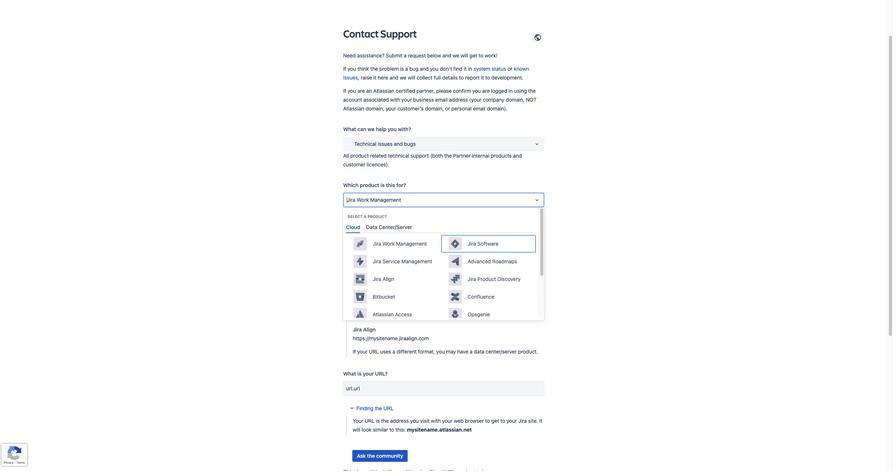 Task type: vqa. For each thing, say whether or not it's contained in the screenshot.
SERVICE
yes



Task type: locate. For each thing, give the bounding box(es) containing it.
with down certified
[[390, 97, 400, 103]]

1 vertical spatial https://mysitename.atlassian.net
[[353, 269, 429, 275]]

will up find
[[461, 52, 468, 59]]

data
[[366, 224, 377, 230]]

1 horizontal spatial are
[[482, 88, 490, 94]]

you up (your
[[472, 88, 481, 94]]

1 horizontal spatial address
[[449, 97, 468, 103]]

work down data center/server tab
[[383, 241, 395, 247]]

bitbucket inside bitbucket https://bitbucket.org/username
[[353, 282, 376, 289]]

community
[[376, 453, 403, 459]]

0 horizontal spatial are
[[358, 88, 365, 94]]

confluence https://mysitename.atlassian.net
[[353, 260, 429, 275]]

your
[[401, 97, 412, 103], [386, 105, 396, 112], [357, 349, 368, 355], [363, 371, 374, 377], [442, 418, 453, 424], [507, 418, 517, 424]]

0 vertical spatial or
[[508, 66, 513, 72]]

a right uses
[[393, 349, 395, 355]]

the inside all product related technical support (both the partner internal products and customer licences).
[[444, 153, 452, 159]]

1 horizontal spatial align
[[383, 276, 394, 282]]

address inside if you are an atlassian certified partner, please confirm you are logged in using the account associated with your business email address (your company domain, not atlassian domain, your customer's domain, or personal email domain).
[[449, 97, 468, 103]]

a up data center/server
[[380, 213, 383, 219]]

0 vertical spatial issues
[[343, 74, 358, 81]]

you up account
[[348, 88, 356, 94]]

1 vertical spatial if
[[343, 88, 346, 94]]

2 https://mysitename.atlassian.net from the top
[[353, 269, 429, 275]]

url inside your url is the address you visit with your web browser to get to your jira site. it will look similar to this:
[[365, 418, 375, 424]]

an down product?
[[403, 225, 409, 231]]

with
[[390, 97, 400, 103], [463, 225, 473, 231], [431, 418, 441, 424]]

is inside your url is the address you visit with your web browser to get to your jira site. it will look similar to this:
[[376, 418, 380, 424]]

need
[[343, 52, 356, 59]]

address
[[449, 97, 468, 103], [390, 418, 409, 424]]

service
[[383, 258, 400, 265]]

opsgenie inside opsgenie https://mysitename.app.opsgenie.com
[[353, 305, 376, 311]]

address up this:
[[390, 418, 409, 424]]

1 open image from the top
[[533, 140, 542, 149]]

domain).
[[487, 105, 508, 112]]

1 horizontal spatial email
[[473, 105, 486, 112]]

domain, down associated
[[366, 105, 384, 112]]

align up bitbucket https://bitbucket.org/username
[[383, 276, 394, 282]]

0 vertical spatial will
[[461, 52, 468, 59]]

get
[[470, 52, 477, 59], [491, 418, 499, 424]]

0 horizontal spatial align
[[363, 327, 376, 333]]

to
[[479, 52, 483, 59], [459, 74, 464, 81], [485, 74, 490, 81], [485, 418, 490, 424], [501, 418, 505, 424], [390, 427, 394, 433]]

1 are from the left
[[358, 88, 365, 94]]

1 vertical spatial align
[[363, 327, 376, 333]]

jira work management down center/server
[[373, 241, 427, 247]]

here
[[378, 74, 388, 81]]

opsgenie down product
[[468, 311, 490, 318]]

2 horizontal spatial with
[[463, 225, 473, 231]]

2 horizontal spatial it
[[481, 74, 484, 81]]

which
[[343, 182, 359, 188]]

1 horizontal spatial issues
[[378, 141, 393, 147]]

your up what is your url?
[[357, 349, 368, 355]]

your left url?
[[363, 371, 374, 377]]

your down certified
[[401, 97, 412, 103]]

0 vertical spatial address
[[449, 97, 468, 103]]

0 horizontal spatial domain,
[[366, 105, 384, 112]]

1 horizontal spatial an
[[403, 225, 409, 231]]

raise
[[361, 74, 372, 81]]

cloud
[[384, 213, 398, 219], [346, 224, 360, 230], [353, 225, 367, 231]]

product up data
[[368, 215, 387, 219]]

look
[[362, 427, 372, 433]]

i
[[365, 213, 366, 219]]

it for if you think the problem is a bug and you don't find it in system status or
[[464, 66, 467, 72]]

jira software
[[468, 241, 499, 247]]

the right think
[[370, 66, 378, 72]]

is left url?
[[357, 371, 362, 377]]

email down (your
[[473, 105, 486, 112]]

1 https://mysitename.atlassian.net from the top
[[353, 247, 429, 253]]

1 vertical spatial work
[[383, 241, 395, 247]]

if down need
[[343, 66, 346, 72]]

bitbucket
[[353, 282, 376, 289], [373, 294, 395, 300]]

this:
[[396, 427, 406, 433]]

1 horizontal spatial will
[[408, 74, 415, 81]]

in up report
[[468, 66, 472, 72]]

align inside 'jira align https://mysitename.jiraalign.com'
[[363, 327, 376, 333]]

an inside if you are an atlassian certified partner, please confirm you are logged in using the account associated with your business email address (your company domain, not atlassian domain, your customer's domain, or personal email domain).
[[366, 88, 372, 94]]

tab list
[[343, 221, 539, 233]]

with inside your url is the address you visit with your web browser to get to your jira site. it will look similar to this:
[[431, 418, 441, 424]]

is left bug
[[400, 66, 404, 72]]

a left bug
[[405, 66, 408, 72]]

management right service
[[401, 258, 432, 265]]

address up the personal
[[449, 97, 468, 103]]

what can we help you with?
[[343, 126, 411, 132]]

opsgenie down https://bitbucket.org/username
[[353, 305, 376, 311]]

1 horizontal spatial products
[[491, 153, 512, 159]]

what left url?
[[343, 371, 356, 377]]

have right i
[[367, 213, 379, 219]]

jira left site.
[[518, 418, 527, 424]]

2 open image from the top
[[533, 196, 542, 205]]

with inside if you are an atlassian certified partner, please confirm you are logged in using the account associated with your business email address (your company domain, not atlassian domain, your customer's domain, or personal email domain).
[[390, 97, 400, 103]]

issues
[[343, 74, 358, 81], [378, 141, 393, 147]]

development.
[[491, 74, 524, 81]]

bugs
[[404, 141, 416, 147]]

0 vertical spatial confluence
[[353, 260, 381, 267]]

0 vertical spatial products
[[491, 153, 512, 159]]

jira service management
[[373, 258, 432, 265]]

atlassian
[[373, 88, 394, 94], [343, 105, 364, 112], [410, 225, 431, 231], [373, 311, 394, 318]]

center/server
[[379, 224, 412, 230]]

0 vertical spatial https://mysitename.atlassian.net
[[353, 247, 429, 253]]

0 vertical spatial with
[[390, 97, 400, 103]]

internal
[[472, 153, 489, 159]]

1 vertical spatial with
[[463, 225, 473, 231]]

the up not
[[528, 88, 536, 94]]

2 horizontal spatial domain,
[[506, 97, 525, 103]]

1 horizontal spatial work
[[383, 241, 395, 247]]

it left here on the top left of the page
[[373, 74, 376, 81]]

the right ask
[[367, 453, 375, 459]]

products right internal
[[491, 153, 512, 159]]

domain, down business
[[425, 105, 444, 112]]

jira inside your url is the address you visit with your web browser to get to your jira site. it will look similar to this:
[[518, 418, 527, 424]]

0 horizontal spatial address
[[390, 418, 409, 424]]

0 vertical spatial email
[[435, 97, 448, 103]]

the up similar
[[381, 418, 389, 424]]

0 vertical spatial open image
[[533, 140, 542, 149]]

we up find
[[453, 52, 459, 59]]

email
[[435, 97, 448, 103], [473, 105, 486, 112]]

opsgenie for opsgenie https://mysitename.app.opsgenie.com
[[353, 305, 376, 311]]

0 horizontal spatial with
[[390, 97, 400, 103]]

your left site.
[[507, 418, 517, 424]]

https://mysitename.app.opsgenie.com
[[353, 313, 442, 320]]

2 vertical spatial will
[[353, 427, 360, 433]]

jira work management down which product is this for?
[[347, 197, 401, 203]]

mysitename.atlassian.net
[[407, 427, 472, 433]]

jira inside jira products https://mysitename.atlassian.net
[[353, 238, 362, 244]]

not
[[526, 97, 537, 103]]

technical
[[354, 141, 376, 147]]

1 vertical spatial product
[[360, 182, 379, 188]]

1 vertical spatial or
[[445, 105, 450, 112]]

0 horizontal spatial work
[[357, 197, 369, 203]]

have inside 'button'
[[367, 213, 379, 219]]

or left the personal
[[445, 105, 450, 112]]

an for are
[[366, 88, 372, 94]]

jira left service
[[373, 258, 381, 265]]

product right which
[[360, 182, 379, 188]]

report
[[465, 74, 480, 81]]

domain,
[[506, 97, 525, 103], [366, 105, 384, 112], [425, 105, 444, 112]]

what for what can we help you with?
[[343, 126, 356, 132]]

we right the can
[[368, 126, 375, 132]]

business
[[413, 97, 434, 103]]

1 vertical spatial confluence
[[468, 294, 495, 300]]

will down your
[[353, 427, 360, 433]]

0 vertical spatial an
[[366, 88, 372, 94]]

0 vertical spatial bitbucket
[[353, 282, 376, 289]]

a right submit
[[404, 52, 407, 59]]

2 vertical spatial with
[[431, 418, 441, 424]]

or
[[508, 66, 513, 72], [445, 105, 450, 112]]

jira up 'https://mysitename.jiraalign.com'
[[353, 327, 362, 333]]

1 vertical spatial management
[[396, 241, 427, 247]]

what left the can
[[343, 126, 356, 132]]

products
[[363, 238, 385, 244]]

2 what from the top
[[343, 371, 356, 377]]

products up products
[[368, 225, 389, 231]]

1 vertical spatial what
[[343, 371, 356, 377]]

in left using
[[509, 88, 513, 94]]

1 horizontal spatial get
[[491, 418, 499, 424]]

0 horizontal spatial it
[[373, 74, 376, 81]]

get right browser
[[491, 418, 499, 424]]

2 vertical spatial have
[[457, 349, 468, 355]]

is left this
[[381, 182, 385, 188]]

if inside if you are an atlassian certified partner, please confirm you are logged in using the account associated with your business email address (your company domain, not atlassian domain, your customer's domain, or personal email domain).
[[343, 88, 346, 94]]

0 vertical spatial work
[[357, 197, 369, 203]]

bitbucket for bitbucket
[[373, 294, 395, 300]]

bitbucket for bitbucket https://bitbucket.org/username
[[353, 282, 376, 289]]

product
[[478, 276, 496, 282]]

0 vertical spatial have
[[367, 213, 379, 219]]

certified
[[396, 88, 415, 94]]

will down bug
[[408, 74, 415, 81]]

1 vertical spatial issues
[[378, 141, 393, 147]]

2 horizontal spatial will
[[461, 52, 468, 59]]

if for if you are an atlassian certified partner, please confirm you are logged in using the account associated with your business email address (your company domain, not atlassian domain, your customer's domain, or personal email domain).
[[343, 88, 346, 94]]

open image
[[533, 140, 542, 149], [533, 196, 542, 205]]

an up associated
[[366, 88, 372, 94]]

cloud inside tab
[[346, 224, 360, 230]]

tab list containing cloud
[[343, 221, 539, 233]]

what is your url?
[[343, 371, 388, 377]]

0 horizontal spatial or
[[445, 105, 450, 112]]

the inside button
[[375, 406, 382, 412]]

https://mysitename.atlassian.net up service
[[353, 247, 429, 253]]

with up mysitename.atlassian.net
[[431, 418, 441, 424]]

2 vertical spatial product
[[368, 215, 387, 219]]

0 horizontal spatial opsgenie
[[353, 305, 376, 311]]

0 vertical spatial opsgenie
[[353, 305, 376, 311]]

1 vertical spatial we
[[400, 74, 406, 81]]

data center/server
[[366, 224, 412, 230]]

the
[[370, 66, 378, 72], [528, 88, 536, 94], [444, 153, 452, 159], [375, 406, 382, 412], [381, 418, 389, 424], [367, 453, 375, 459]]

finding
[[356, 406, 373, 412]]

open image for jira work management
[[533, 196, 542, 205]]

have down do i have a cloud product?
[[390, 225, 401, 231]]

assistance?
[[357, 52, 385, 59]]

work up i
[[357, 197, 369, 203]]

1 horizontal spatial confluence
[[468, 294, 495, 300]]

0 vertical spatial product
[[350, 153, 369, 159]]

issues inside known issues
[[343, 74, 358, 81]]

issues up related
[[378, 141, 393, 147]]

what
[[343, 126, 356, 132], [343, 371, 356, 377]]

what for what is your url?
[[343, 371, 356, 377]]

we
[[453, 52, 459, 59], [400, 74, 406, 81], [368, 126, 375, 132]]

0 vertical spatial align
[[383, 276, 394, 282]]

1 vertical spatial an
[[403, 225, 409, 231]]

is up similar
[[376, 418, 380, 424]]

jira left software
[[468, 241, 476, 247]]

1 horizontal spatial it
[[464, 66, 467, 72]]

if you are an atlassian certified partner, please confirm you are logged in using the account associated with your business email address (your company domain, not atlassian domain, your customer's domain, or personal email domain).
[[343, 88, 537, 112]]

jira left product
[[468, 276, 476, 282]]

url up look
[[365, 418, 375, 424]]

it down system
[[481, 74, 484, 81]]

account
[[343, 97, 362, 103]]

jira align https://mysitename.jiraalign.com
[[353, 327, 429, 342]]

0 horizontal spatial have
[[367, 213, 379, 219]]

0 vertical spatial what
[[343, 126, 356, 132]]

advanced
[[468, 258, 491, 265]]

https://.
[[474, 225, 492, 231]]

ask the community link
[[352, 451, 408, 462]]

jira down which
[[347, 197, 355, 203]]

discovery
[[498, 276, 521, 282]]

align up 'https://mysitename.jiraalign.com'
[[363, 327, 376, 333]]

an for have
[[403, 225, 409, 231]]

software
[[478, 241, 499, 247]]

1 horizontal spatial in
[[509, 88, 513, 94]]

0 vertical spatial jira work management
[[347, 197, 401, 203]]

product inside all product related technical support (both the partner internal products and customer licences).
[[350, 153, 369, 159]]

align
[[383, 276, 394, 282], [363, 327, 376, 333]]

a right do
[[364, 215, 367, 219]]

1 vertical spatial get
[[491, 418, 499, 424]]

access
[[395, 311, 412, 318]]

it
[[464, 66, 467, 72], [373, 74, 376, 81], [481, 74, 484, 81]]

1 what from the top
[[343, 126, 356, 132]]

management up do i have a cloud product? 'button'
[[370, 197, 401, 203]]

0 horizontal spatial an
[[366, 88, 372, 94]]

1 vertical spatial bitbucket
[[373, 294, 395, 300]]

get inside your url is the address you visit with your web browser to get to your jira site. it will look similar to this:
[[491, 418, 499, 424]]

get up system
[[470, 52, 477, 59]]

2 vertical spatial if
[[353, 349, 356, 355]]

have right the 'may'
[[457, 349, 468, 355]]

your down associated
[[386, 105, 396, 112]]

2 horizontal spatial have
[[457, 349, 468, 355]]

contact
[[343, 27, 379, 41]]

0 horizontal spatial issues
[[343, 74, 358, 81]]

1 horizontal spatial with
[[431, 418, 441, 424]]

1 vertical spatial opsgenie
[[468, 311, 490, 318]]

or up development.
[[508, 66, 513, 72]]

with left https://. on the right top of page
[[463, 225, 473, 231]]

jira up bitbucket https://bitbucket.org/username
[[373, 276, 381, 282]]

https://mysitename.atlassian.net up the jira align
[[353, 269, 429, 275]]

product inside group
[[368, 215, 387, 219]]

if up account
[[343, 88, 346, 94]]

you left visit
[[410, 418, 419, 424]]

email down please
[[435, 97, 448, 103]]

work
[[357, 197, 369, 203], [383, 241, 395, 247]]

jira work management
[[347, 197, 401, 203], [373, 241, 427, 247]]

(your
[[469, 97, 482, 103]]

confluence up the jira align
[[353, 260, 381, 267]]

confluence inside confluence https://mysitename.atlassian.net
[[353, 260, 381, 267]]

ask the community
[[357, 453, 403, 459]]

are up company
[[482, 88, 490, 94]]

jira down 'cloud' tab
[[353, 238, 362, 244]]

product?
[[399, 213, 420, 219]]

1 vertical spatial in
[[509, 88, 513, 94]]

1 vertical spatial open image
[[533, 196, 542, 205]]

0 vertical spatial in
[[468, 66, 472, 72]]

1 vertical spatial products
[[368, 225, 389, 231]]

issues down think
[[343, 74, 358, 81]]

we up certified
[[400, 74, 406, 81]]

domain, down using
[[506, 97, 525, 103]]

and
[[443, 52, 451, 59], [420, 66, 429, 72], [390, 74, 398, 81], [394, 141, 403, 147], [513, 153, 522, 159]]

0 horizontal spatial will
[[353, 427, 360, 433]]

if up what is your url?
[[353, 349, 356, 355]]

0 vertical spatial if
[[343, 66, 346, 72]]

0 horizontal spatial confluence
[[353, 260, 381, 267]]

and inside all product related technical support (both the partner internal products and customer licences).
[[513, 153, 522, 159]]

are
[[358, 88, 365, 94], [482, 88, 490, 94]]

management down cloud products have an atlassian url starting with https://.
[[396, 241, 427, 247]]

1 vertical spatial have
[[390, 225, 401, 231]]

0 vertical spatial we
[[453, 52, 459, 59]]

below
[[427, 52, 441, 59]]

please
[[436, 88, 452, 94]]

1 horizontal spatial have
[[390, 225, 401, 231]]

the right "finding"
[[375, 406, 382, 412]]

will
[[461, 52, 468, 59], [408, 74, 415, 81], [353, 427, 360, 433]]

1 vertical spatial address
[[390, 418, 409, 424]]

are up account
[[358, 88, 365, 94]]

management
[[370, 197, 401, 203], [396, 241, 427, 247], [401, 258, 432, 265]]

the right (both on the top of page
[[444, 153, 452, 159]]

1 horizontal spatial opsgenie
[[468, 311, 490, 318]]

2 vertical spatial we
[[368, 126, 375, 132]]

the inside your url is the address you visit with your web browser to get to your jira site. it will look similar to this:
[[381, 418, 389, 424]]

related
[[370, 153, 387, 159]]

if for if you think the problem is a bug and you don't find it in system status or
[[343, 66, 346, 72]]

0 horizontal spatial get
[[470, 52, 477, 59]]

support
[[380, 27, 417, 41]]

url
[[432, 225, 442, 231], [369, 349, 379, 355], [383, 406, 394, 412], [365, 418, 375, 424]]



Task type: describe. For each thing, give the bounding box(es) containing it.
find
[[454, 66, 462, 72]]

cloud for 'cloud' tab
[[346, 224, 360, 230]]

if you think the problem is a bug and you don't find it in system status or
[[343, 66, 514, 72]]

data
[[474, 349, 484, 355]]

problem
[[379, 66, 399, 72]]

you left the 'may'
[[436, 349, 445, 355]]

0 horizontal spatial we
[[368, 126, 375, 132]]

finding the url
[[356, 406, 394, 412]]

select
[[348, 215, 363, 219]]

2 horizontal spatial we
[[453, 52, 459, 59]]

your url is the address you visit with your web browser to get to your jira site. it will look similar to this:
[[353, 418, 543, 433]]

licences).
[[367, 161, 389, 168]]

atlassian left "access"
[[373, 311, 394, 318]]

cloud inside 'button'
[[384, 213, 398, 219]]

you left think
[[348, 66, 356, 72]]

1 vertical spatial email
[[473, 105, 486, 112]]

advanced roadmaps
[[468, 258, 517, 265]]

select a product
[[348, 215, 387, 219]]

products inside all product related technical support (both the partner internal products and customer licences).
[[491, 153, 512, 159]]

a inside group
[[364, 215, 367, 219]]

personal
[[451, 105, 472, 112]]

cloud products have an atlassian url starting with https://.
[[353, 225, 492, 231]]

, raise it here and we will collect full details to report it to development.
[[358, 74, 524, 81]]

atlassian down product?
[[410, 225, 431, 231]]

system status link
[[474, 66, 506, 72]]

can
[[357, 126, 366, 132]]

it for , raise it here and we will collect full details to report it to development.
[[481, 74, 484, 81]]

opsgenie for opsgenie
[[468, 311, 490, 318]]

or inside if you are an atlassian certified partner, please confirm you are logged in using the account associated with your business email address (your company domain, not atlassian domain, your customer's domain, or personal email domain).
[[445, 105, 450, 112]]

need assistance? submit a request below and we will get to work!
[[343, 52, 498, 59]]

for?
[[396, 182, 406, 188]]

system
[[474, 66, 490, 72]]

a inside 'button'
[[380, 213, 383, 219]]

bitbucket https://bitbucket.org/username
[[353, 282, 425, 298]]

0 horizontal spatial email
[[435, 97, 448, 103]]

similar
[[373, 427, 388, 433]]

0 vertical spatial management
[[370, 197, 401, 203]]

select a product group
[[348, 213, 387, 220]]

you up the full
[[430, 66, 439, 72]]

don't
[[440, 66, 452, 72]]

jira down data
[[373, 241, 381, 247]]

cloud for cloud products have an atlassian url starting with https://.
[[353, 225, 367, 231]]

url left starting
[[432, 225, 442, 231]]

the inside if you are an atlassian certified partner, please confirm you are logged in using the account associated with your business email address (your company domain, not atlassian domain, your customer's domain, or personal email domain).
[[528, 88, 536, 94]]

technical
[[388, 153, 409, 159]]

visit
[[420, 418, 430, 424]]

web
[[454, 418, 464, 424]]

1 horizontal spatial or
[[508, 66, 513, 72]]

have for an
[[390, 225, 401, 231]]

starting
[[444, 225, 462, 231]]

align for jira align https://mysitename.jiraalign.com
[[363, 327, 376, 333]]

known
[[514, 66, 529, 72]]

if your url uses a different format, you may have a data center/server product.
[[353, 349, 538, 355]]

will inside your url is the address you visit with your web browser to get to your jira site. it will look similar to this:
[[353, 427, 360, 433]]

data center/server tab
[[363, 221, 415, 233]]

if for if your url uses a different format, you may have a data center/server product.
[[353, 349, 356, 355]]

https://bitbucket.org/username
[[353, 291, 425, 298]]

ask
[[357, 453, 366, 459]]

your
[[353, 418, 363, 424]]

partner
[[453, 153, 471, 159]]

0 horizontal spatial products
[[368, 225, 389, 231]]

known issues link
[[343, 66, 529, 81]]

opsgenie https://mysitename.app.opsgenie.com
[[353, 305, 442, 320]]

product for which
[[360, 182, 379, 188]]

atlassian down account
[[343, 105, 364, 112]]

different
[[397, 349, 417, 355]]

issues for known issues
[[343, 74, 358, 81]]

do
[[356, 213, 363, 219]]

cloud tab
[[343, 221, 363, 233]]

uses
[[380, 349, 391, 355]]

technical issues and bugs
[[354, 141, 416, 147]]

confluence for confluence https://mysitename.atlassian.net
[[353, 260, 381, 267]]

logged
[[491, 88, 507, 94]]

browser
[[465, 418, 484, 424]]

with for address
[[431, 418, 441, 424]]

with for atlassian
[[463, 225, 473, 231]]

request
[[408, 52, 426, 59]]

help
[[376, 126, 387, 132]]

all product related technical support (both the partner internal products and customer licences).
[[343, 153, 522, 168]]

known issues
[[343, 66, 529, 81]]

your left the web
[[442, 418, 453, 424]]

all
[[343, 153, 349, 159]]

company
[[483, 97, 504, 103]]

0 vertical spatial get
[[470, 52, 477, 59]]

confluence for confluence
[[468, 294, 495, 300]]

finding the url button
[[343, 397, 398, 416]]

align for jira align
[[383, 276, 394, 282]]

confirm
[[453, 88, 471, 94]]

jira products https://mysitename.atlassian.net
[[353, 238, 429, 253]]

you inside your url is the address you visit with your web browser to get to your jira site. it will look similar to this:
[[410, 418, 419, 424]]

submit
[[386, 52, 403, 59]]

url left uses
[[369, 349, 379, 355]]

collect
[[417, 74, 432, 81]]

0 horizontal spatial in
[[468, 66, 472, 72]]

url inside button
[[383, 406, 394, 412]]

status
[[492, 66, 506, 72]]

you right help
[[388, 126, 397, 132]]

have for a
[[367, 213, 379, 219]]

atlassian up associated
[[373, 88, 394, 94]]

1 horizontal spatial domain,
[[425, 105, 444, 112]]

jira inside 'jira align https://mysitename.jiraalign.com'
[[353, 327, 362, 333]]

a left data
[[470, 349, 473, 355]]

support
[[411, 153, 429, 159]]

think
[[358, 66, 369, 72]]

https://mysitename.jiraalign.com
[[353, 335, 429, 342]]

format,
[[418, 349, 435, 355]]

work!
[[485, 52, 498, 59]]

center/server
[[486, 349, 517, 355]]

1 horizontal spatial we
[[400, 74, 406, 81]]

address inside your url is the address you visit with your web browser to get to your jira site. it will look similar to this:
[[390, 418, 409, 424]]

2 are from the left
[[482, 88, 490, 94]]

1 vertical spatial jira work management
[[373, 241, 427, 247]]

customer
[[343, 161, 365, 168]]

2 vertical spatial management
[[401, 258, 432, 265]]

customer's
[[398, 105, 424, 112]]

atlassian access
[[373, 311, 412, 318]]

with?
[[398, 126, 411, 132]]

,
[[358, 74, 359, 81]]

What is your URL? text field
[[343, 382, 545, 396]]

jira align
[[373, 276, 394, 282]]

open image for technical issues and bugs
[[533, 140, 542, 149]]

issues for technical issues and bugs
[[378, 141, 393, 147]]

1 vertical spatial will
[[408, 74, 415, 81]]

which product is this for?
[[343, 182, 406, 188]]

associated
[[364, 97, 389, 103]]

in inside if you are an atlassian certified partner, please confirm you are logged in using the account associated with your business email address (your company domain, not atlassian domain, your customer's domain, or personal email domain).
[[509, 88, 513, 94]]

bug
[[409, 66, 419, 72]]

product for all
[[350, 153, 369, 159]]



